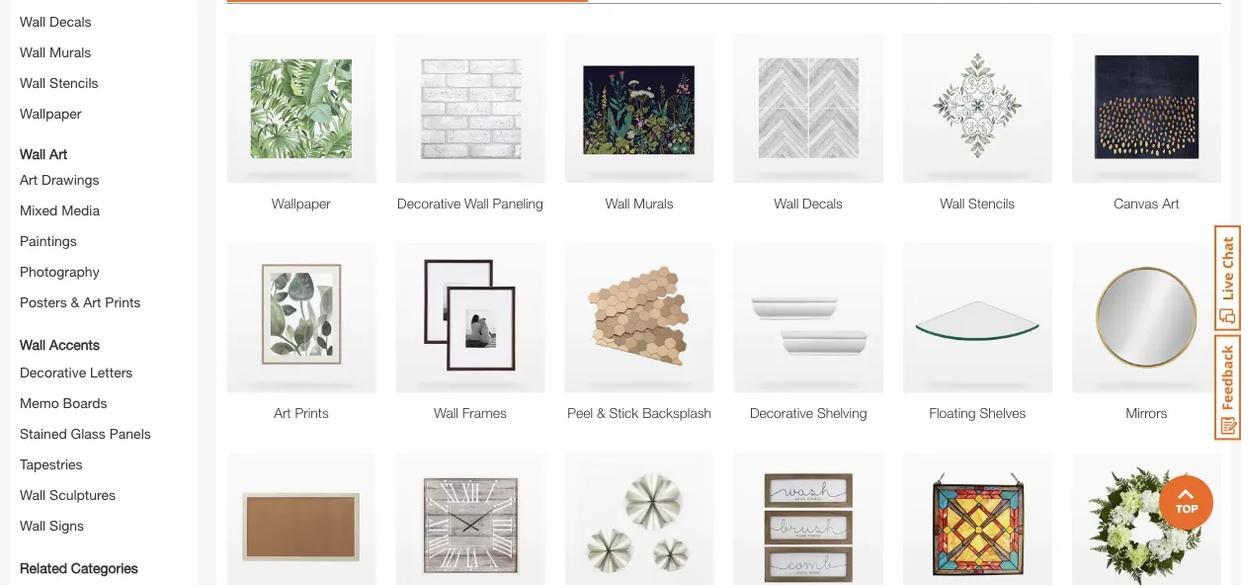Task type: describe. For each thing, give the bounding box(es) containing it.
sculptures
[[50, 487, 116, 503]]

1 horizontal spatial decals
[[803, 196, 843, 212]]

canvas
[[1115, 196, 1159, 212]]

stained
[[20, 426, 67, 442]]

murals for the leftmost wall murals link
[[50, 44, 91, 60]]

canvas art link
[[1073, 194, 1222, 214]]

decorative letters
[[20, 364, 133, 381]]

wall sculptures link
[[20, 487, 116, 503]]

art drawings
[[20, 172, 99, 188]]

signs
[[50, 518, 84, 534]]

floating shelves image
[[904, 244, 1053, 393]]

photography
[[20, 264, 100, 280]]

media
[[62, 202, 100, 219]]

paintings link
[[20, 233, 77, 249]]

wall murals for the bottommost wall murals link
[[606, 196, 674, 212]]

mixed media
[[20, 202, 100, 219]]

related
[[20, 560, 67, 577]]

0 horizontal spatial prints
[[105, 294, 141, 311]]

wall signs link
[[20, 518, 84, 534]]

art prints link
[[227, 403, 376, 424]]

decorative for decorative letters
[[20, 364, 86, 381]]

1 horizontal spatial wall stencils link
[[904, 194, 1053, 214]]

posters
[[20, 294, 67, 311]]

art prints image
[[227, 244, 376, 393]]

peel
[[568, 405, 593, 422]]

wall art link
[[20, 144, 67, 164]]

0 vertical spatial wall stencils
[[20, 75, 98, 91]]

memo boards
[[20, 395, 107, 411]]

wall signs
[[20, 518, 84, 534]]

peel & stick backsplash image
[[565, 244, 715, 393]]

shelves
[[980, 405, 1027, 422]]

wall decals image
[[734, 34, 884, 184]]

floating
[[930, 405, 977, 422]]

peel & stick backsplash link
[[565, 403, 715, 424]]

& for peel
[[597, 405, 606, 422]]

frames
[[463, 405, 507, 422]]

canvas art image
[[1073, 34, 1222, 184]]

0 vertical spatial wallpaper link
[[20, 105, 82, 122]]

decorative shelving image
[[734, 244, 884, 393]]

feedback link image
[[1215, 334, 1242, 441]]

0 horizontal spatial wall decals link
[[20, 13, 92, 30]]

art down photography link
[[83, 294, 101, 311]]

wall stencils image
[[904, 34, 1053, 184]]

wall frames image
[[396, 244, 545, 393]]

stained glass panels
[[20, 426, 151, 442]]

0 vertical spatial wallpaper
[[20, 105, 82, 122]]

0 vertical spatial wall stencils link
[[20, 75, 98, 91]]

stencils for the topmost wall stencils link
[[50, 75, 98, 91]]

panels
[[110, 426, 151, 442]]

stick
[[610, 405, 639, 422]]

wall art
[[20, 146, 67, 162]]

& for posters
[[71, 294, 80, 311]]

art down art prints image at the left of the page
[[274, 405, 291, 422]]

wall accents
[[20, 337, 100, 353]]

boards
[[63, 395, 107, 411]]

drawings
[[42, 172, 99, 188]]

0 vertical spatial decals
[[50, 13, 92, 30]]

letters
[[90, 364, 133, 381]]

1 vertical spatial wallpaper link
[[227, 194, 376, 214]]

paneling
[[493, 196, 544, 212]]

glass
[[71, 426, 106, 442]]

art down wall art link
[[20, 172, 38, 188]]

accents
[[50, 337, 100, 353]]

decorative shelving
[[750, 405, 868, 422]]

wall murals for the leftmost wall murals link
[[20, 44, 91, 60]]



Task type: vqa. For each thing, say whether or not it's contained in the screenshot.
Stencils to the top
yes



Task type: locate. For each thing, give the bounding box(es) containing it.
art
[[50, 146, 67, 162], [20, 172, 38, 188], [1163, 196, 1180, 212], [83, 294, 101, 311], [274, 405, 291, 422]]

stained glass panels image
[[904, 454, 1053, 585]]

1 vertical spatial &
[[597, 405, 606, 422]]

stencils
[[50, 75, 98, 91], [969, 196, 1016, 212]]

decorative wall paneling
[[398, 196, 544, 212]]

1 horizontal spatial decorative
[[398, 196, 461, 212]]

decorative
[[398, 196, 461, 212], [20, 364, 86, 381], [750, 405, 814, 422]]

shelving
[[818, 405, 868, 422]]

mirrors
[[1127, 405, 1168, 422]]

floating shelves
[[930, 405, 1027, 422]]

0 horizontal spatial wallpaper
[[20, 105, 82, 122]]

0 vertical spatial wall decals link
[[20, 13, 92, 30]]

& right peel on the left
[[597, 405, 606, 422]]

1 horizontal spatial murals
[[634, 196, 674, 212]]

0 vertical spatial stencils
[[50, 75, 98, 91]]

floating shelves link
[[904, 403, 1053, 424]]

wall sculptures image
[[565, 454, 715, 585]]

1 vertical spatial decals
[[803, 196, 843, 212]]

0 horizontal spatial wall murals
[[20, 44, 91, 60]]

0 horizontal spatial murals
[[50, 44, 91, 60]]

1 vertical spatial wall stencils link
[[904, 194, 1053, 214]]

wall
[[20, 13, 46, 30], [20, 44, 46, 60], [20, 75, 46, 91], [20, 146, 46, 162], [465, 196, 489, 212], [606, 196, 630, 212], [775, 196, 799, 212], [941, 196, 965, 212], [20, 337, 46, 353], [434, 405, 459, 422], [20, 487, 46, 503], [20, 518, 46, 534]]

decorative left paneling
[[398, 196, 461, 212]]

wall stencils
[[20, 75, 98, 91], [941, 196, 1016, 212]]

wall murals
[[20, 44, 91, 60], [606, 196, 674, 212]]

tapestries
[[20, 456, 83, 473]]

1 horizontal spatial wall decals
[[775, 196, 843, 212]]

stained glass panels link
[[20, 426, 151, 442]]

0 horizontal spatial wall stencils link
[[20, 75, 98, 91]]

1 horizontal spatial wallpaper
[[272, 196, 331, 212]]

1 vertical spatial wall murals
[[606, 196, 674, 212]]

stencils up wall art link
[[50, 75, 98, 91]]

1 horizontal spatial wall stencils
[[941, 196, 1016, 212]]

tapestries link
[[20, 456, 83, 473]]

1 horizontal spatial wallpaper link
[[227, 194, 376, 214]]

0 vertical spatial wall murals
[[20, 44, 91, 60]]

wallpaper link down wallpaper image
[[227, 194, 376, 214]]

1 horizontal spatial wall decals link
[[734, 194, 884, 214]]

art drawings link
[[20, 172, 99, 188]]

prints
[[105, 294, 141, 311], [295, 405, 329, 422]]

posters & art prints
[[20, 294, 141, 311]]

wall stencils link up wall art link
[[20, 75, 98, 91]]

1 horizontal spatial prints
[[295, 405, 329, 422]]

1 vertical spatial decorative
[[20, 364, 86, 381]]

1 vertical spatial wall stencils
[[941, 196, 1016, 212]]

0 horizontal spatial wallpaper link
[[20, 105, 82, 122]]

wallpaper link up wall art link
[[20, 105, 82, 122]]

wall frames link
[[396, 403, 545, 424]]

stencils for the rightmost wall stencils link
[[969, 196, 1016, 212]]

backsplash
[[643, 405, 712, 422]]

posters & art prints link
[[20, 294, 141, 311]]

wall stencils link
[[20, 75, 98, 91], [904, 194, 1053, 214]]

art up art drawings link
[[50, 146, 67, 162]]

mirrors image
[[1073, 244, 1222, 393]]

1 vertical spatial wall decals
[[775, 196, 843, 212]]

0 horizontal spatial decals
[[50, 13, 92, 30]]

wall sculptures
[[20, 487, 116, 503]]

decorative left shelving
[[750, 405, 814, 422]]

memo
[[20, 395, 59, 411]]

related categories
[[20, 560, 138, 577]]

memo boards image
[[227, 454, 376, 585]]

0 vertical spatial murals
[[50, 44, 91, 60]]

0 horizontal spatial decorative
[[20, 364, 86, 381]]

mirrors link
[[1073, 403, 1222, 424]]

peel & stick backsplash
[[568, 405, 712, 422]]

decorative wreaths image
[[1073, 454, 1222, 585]]

wall decals
[[20, 13, 92, 30], [775, 196, 843, 212]]

0 vertical spatial wall murals link
[[20, 44, 91, 60]]

1 vertical spatial wall murals link
[[565, 194, 715, 214]]

1 vertical spatial prints
[[295, 405, 329, 422]]

wall murals image
[[565, 34, 715, 184]]

wall stencils down wall stencils image
[[941, 196, 1016, 212]]

wall frames
[[434, 405, 507, 422]]

wallpaper image
[[227, 34, 376, 184]]

wallpaper up wall art link
[[20, 105, 82, 122]]

mixed media link
[[20, 202, 100, 219]]

0 vertical spatial wall decals
[[20, 13, 92, 30]]

decorative inside decorative wall paneling link
[[398, 196, 461, 212]]

wall clocks image
[[396, 454, 545, 585]]

0 horizontal spatial &
[[71, 294, 80, 311]]

stencils down wall stencils image
[[969, 196, 1016, 212]]

1 vertical spatial wallpaper
[[272, 196, 331, 212]]

live chat image
[[1215, 225, 1242, 331]]

art right "canvas" on the top of the page
[[1163, 196, 1180, 212]]

decorative shelving link
[[734, 403, 884, 424]]

murals for the bottommost wall murals link
[[634, 196, 674, 212]]

1 horizontal spatial stencils
[[969, 196, 1016, 212]]

murals
[[50, 44, 91, 60], [634, 196, 674, 212]]

1 vertical spatial murals
[[634, 196, 674, 212]]

1 vertical spatial wall decals link
[[734, 194, 884, 214]]

decals
[[50, 13, 92, 30], [803, 196, 843, 212]]

0 vertical spatial prints
[[105, 294, 141, 311]]

wall stencils up wall art link
[[20, 75, 98, 91]]

paintings
[[20, 233, 77, 249]]

decorative letters link
[[20, 364, 133, 381]]

memo boards link
[[20, 395, 107, 411]]

0 horizontal spatial wall murals link
[[20, 44, 91, 60]]

wallpaper link
[[20, 105, 82, 122], [227, 194, 376, 214]]

0 horizontal spatial wall stencils
[[20, 75, 98, 91]]

2 vertical spatial decorative
[[750, 405, 814, 422]]

1 vertical spatial stencils
[[969, 196, 1016, 212]]

wallpaper down wallpaper image
[[272, 196, 331, 212]]

wall signs image
[[734, 454, 884, 585]]

0 vertical spatial decorative
[[398, 196, 461, 212]]

wall decals link
[[20, 13, 92, 30], [734, 194, 884, 214]]

decorative wall paneling image
[[396, 34, 545, 184]]

0 horizontal spatial wall decals
[[20, 13, 92, 30]]

1 horizontal spatial &
[[597, 405, 606, 422]]

canvas art
[[1115, 196, 1180, 212]]

2 horizontal spatial decorative
[[750, 405, 814, 422]]

wallpaper
[[20, 105, 82, 122], [272, 196, 331, 212]]

1 horizontal spatial wall murals
[[606, 196, 674, 212]]

0 vertical spatial &
[[71, 294, 80, 311]]

decorative down the wall accents
[[20, 364, 86, 381]]

1 horizontal spatial wall murals link
[[565, 194, 715, 214]]

&
[[71, 294, 80, 311], [597, 405, 606, 422]]

wall murals link
[[20, 44, 91, 60], [565, 194, 715, 214]]

decorative for decorative shelving
[[750, 405, 814, 422]]

wall stencils link down wall stencils image
[[904, 194, 1053, 214]]

0 horizontal spatial stencils
[[50, 75, 98, 91]]

& right posters
[[71, 294, 80, 311]]

photography link
[[20, 264, 100, 280]]

decorative wall paneling link
[[396, 194, 545, 214]]

mixed
[[20, 202, 58, 219]]

decorative inside the decorative shelving link
[[750, 405, 814, 422]]

art prints
[[274, 405, 329, 422]]

decorative for decorative wall paneling
[[398, 196, 461, 212]]

categories
[[71, 560, 138, 577]]



